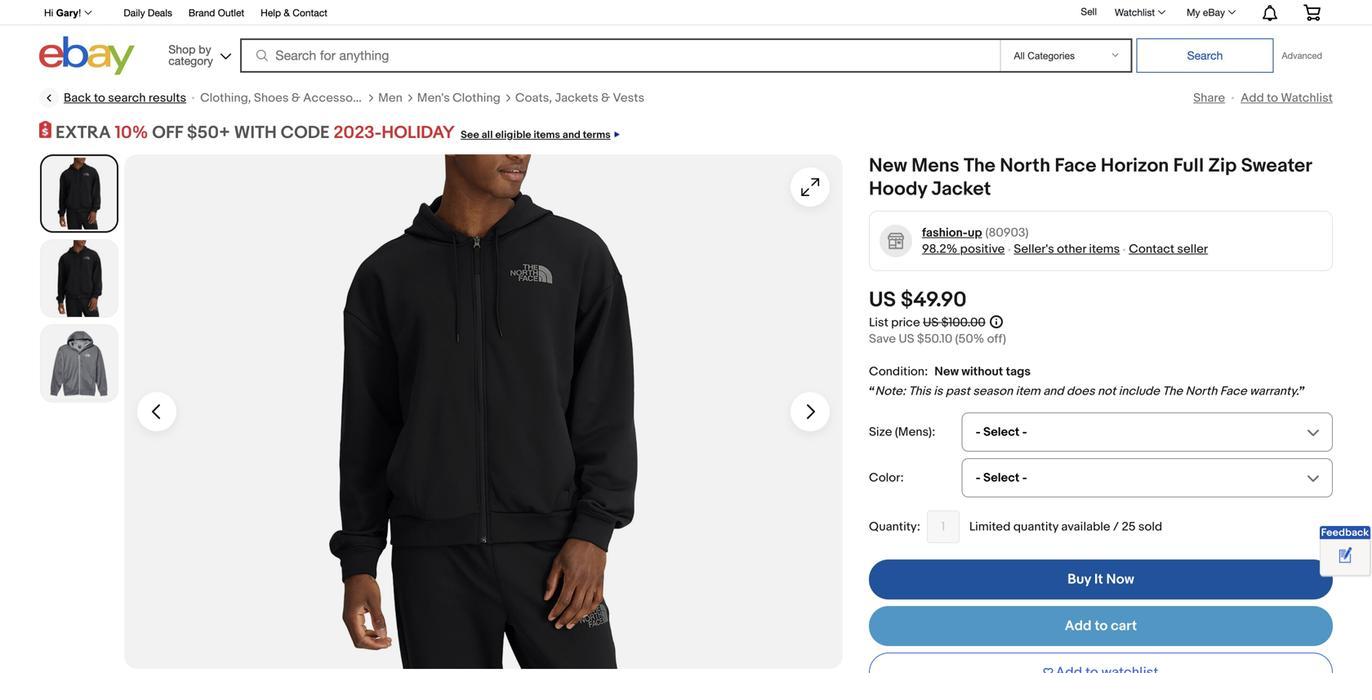 Task type: locate. For each thing, give the bounding box(es) containing it.
with
[[234, 122, 277, 143]]

account navigation
[[35, 0, 1333, 25]]

0 vertical spatial add
[[1241, 91, 1264, 105]]

1 horizontal spatial face
[[1220, 384, 1247, 399]]

(mens)
[[895, 425, 932, 440]]

items
[[534, 129, 560, 141], [1089, 242, 1120, 257]]

seller's
[[1014, 242, 1055, 257]]

items right other
[[1089, 242, 1120, 257]]

0 horizontal spatial &
[[284, 7, 290, 18]]

hi gary !
[[44, 7, 81, 18]]

the inside new mens the north face horizon full zip sweater hoody jacket
[[964, 154, 996, 178]]

to left cart
[[1095, 618, 1108, 635]]

deals
[[148, 7, 172, 18]]

zip
[[1209, 154, 1237, 178]]

1 horizontal spatial and
[[1043, 384, 1064, 399]]

tags
[[1006, 364, 1031, 379]]

fashion-up (80903)
[[922, 226, 1029, 240]]

us up list
[[869, 288, 896, 313]]

(80903)
[[986, 226, 1029, 240]]

face inside new mens the north face horizon full zip sweater hoody jacket
[[1055, 154, 1097, 178]]

2 horizontal spatial us
[[923, 315, 939, 330]]

0 horizontal spatial north
[[1000, 154, 1051, 178]]

contact left seller
[[1129, 242, 1175, 257]]

accessories
[[303, 91, 373, 105]]

98.2%
[[922, 242, 958, 257]]

watchlist
[[1115, 7, 1155, 18], [1281, 91, 1333, 105]]

us down "price"
[[899, 332, 915, 346]]

0 vertical spatial items
[[534, 129, 560, 141]]

us up $50.10
[[923, 315, 939, 330]]

1 horizontal spatial the
[[1163, 384, 1183, 399]]

to inside 'link'
[[94, 91, 105, 105]]

0 vertical spatial the
[[964, 154, 996, 178]]

watchlist down advanced
[[1281, 91, 1333, 105]]

1 horizontal spatial add
[[1241, 91, 1264, 105]]

1 horizontal spatial watchlist
[[1281, 91, 1333, 105]]

past
[[946, 384, 970, 399]]

new up is
[[935, 364, 959, 379]]

25
[[1122, 520, 1136, 534]]

help & contact
[[261, 7, 328, 18]]

1 vertical spatial the
[[1163, 384, 1183, 399]]

back to search results
[[64, 91, 186, 105]]

include
[[1119, 384, 1160, 399]]

1 vertical spatial face
[[1220, 384, 1247, 399]]

2 horizontal spatial to
[[1267, 91, 1278, 105]]

1 vertical spatial north
[[1186, 384, 1218, 399]]

condition:
[[869, 364, 928, 379]]

us
[[869, 288, 896, 313], [923, 315, 939, 330], [899, 332, 915, 346]]

ebay
[[1203, 7, 1225, 18]]

$49.90
[[901, 288, 967, 313]]

now
[[1107, 571, 1135, 588]]

the right mens
[[964, 154, 996, 178]]

and inside condition: new without tags " note: this is past season item and does not include the north face warranty. "
[[1043, 384, 1064, 399]]

2023-
[[334, 122, 382, 143]]

size
[[869, 425, 892, 440]]

shop by category button
[[161, 36, 235, 71]]

& left vests
[[601, 91, 610, 105]]

north
[[1000, 154, 1051, 178], [1186, 384, 1218, 399]]

add left cart
[[1065, 618, 1092, 635]]

seller's other items
[[1014, 242, 1120, 257]]

1 horizontal spatial to
[[1095, 618, 1108, 635]]

1 horizontal spatial north
[[1186, 384, 1218, 399]]

2 vertical spatial us
[[899, 332, 915, 346]]

your shopping cart image
[[1303, 4, 1322, 21]]

contact right help on the top left
[[293, 7, 328, 18]]

my ebay link
[[1178, 2, 1243, 22]]

1 vertical spatial items
[[1089, 242, 1120, 257]]

outlet
[[218, 7, 244, 18]]

coats, jackets & vests
[[515, 91, 645, 105]]

eligible
[[495, 129, 531, 141]]

clothing, shoes & accessories men
[[200, 91, 403, 105]]

gary
[[56, 7, 78, 18]]

& inside "account" navigation
[[284, 7, 290, 18]]

clothing
[[453, 91, 501, 105]]

new mens the north face horizon full zip sweater hoody jacket - picture 1 of 3 image
[[124, 154, 843, 669]]

add right share
[[1241, 91, 1264, 105]]

hoody
[[869, 178, 927, 201]]

0 vertical spatial new
[[869, 154, 907, 178]]

coats,
[[515, 91, 552, 105]]

1 vertical spatial new
[[935, 364, 959, 379]]

is
[[934, 384, 943, 399]]

0 vertical spatial face
[[1055, 154, 1097, 178]]

0 horizontal spatial watchlist
[[1115, 7, 1155, 18]]

sell link
[[1074, 6, 1104, 17]]

None submit
[[1137, 38, 1274, 73]]

and left terms
[[563, 129, 581, 141]]

see all eligible items and terms
[[461, 129, 611, 141]]

season
[[973, 384, 1013, 399]]

to for cart
[[1095, 618, 1108, 635]]

$100.00
[[942, 315, 986, 330]]

& right help on the top left
[[284, 7, 290, 18]]

clothing, shoes & accessories link
[[200, 90, 373, 106]]

1 horizontal spatial new
[[935, 364, 959, 379]]

vests
[[613, 91, 645, 105]]

and
[[563, 129, 581, 141], [1043, 384, 1064, 399]]

save us $50.10 (50% off)
[[869, 332, 1006, 346]]

Search for anything text field
[[243, 40, 997, 71]]

it
[[1095, 571, 1103, 588]]

new mens the north face horizon full zip sweater hoody jacket
[[869, 154, 1312, 201]]

new
[[869, 154, 907, 178], [935, 364, 959, 379]]

picture 1 of 3 image
[[42, 156, 117, 231]]

1 horizontal spatial us
[[899, 332, 915, 346]]

face left horizon
[[1055, 154, 1097, 178]]

contact
[[293, 7, 328, 18], [1129, 242, 1175, 257]]

warranty.
[[1250, 384, 1299, 399]]

picture 3 of 3 image
[[41, 325, 118, 402]]

us $49.90
[[869, 288, 967, 313]]

items right eligible
[[534, 129, 560, 141]]

see
[[461, 129, 479, 141]]

to
[[94, 91, 105, 105], [1267, 91, 1278, 105], [1095, 618, 1108, 635]]

0 horizontal spatial face
[[1055, 154, 1097, 178]]

men's clothing
[[417, 91, 501, 105]]

list
[[869, 315, 889, 330]]

1 vertical spatial and
[[1043, 384, 1064, 399]]

0 horizontal spatial the
[[964, 154, 996, 178]]

and right item
[[1043, 384, 1064, 399]]

0 vertical spatial north
[[1000, 154, 1051, 178]]

0 horizontal spatial new
[[869, 154, 907, 178]]

men's
[[417, 91, 450, 105]]

daily deals
[[124, 7, 172, 18]]

& right shoes
[[292, 91, 300, 105]]

0 horizontal spatial and
[[563, 129, 581, 141]]

this
[[909, 384, 931, 399]]

1 horizontal spatial &
[[292, 91, 300, 105]]

0 horizontal spatial us
[[869, 288, 896, 313]]

jackets
[[555, 91, 599, 105]]

0 horizontal spatial contact
[[293, 7, 328, 18]]

full
[[1174, 154, 1204, 178]]

mens
[[912, 154, 960, 178]]

0 vertical spatial us
[[869, 288, 896, 313]]

10%
[[115, 122, 148, 143]]

new left mens
[[869, 154, 907, 178]]

shop by category banner
[[35, 0, 1333, 79]]

jacket
[[932, 178, 991, 201]]

watchlist right sell link
[[1115, 7, 1155, 18]]

back to search results link
[[39, 88, 186, 108]]

1 horizontal spatial contact
[[1129, 242, 1175, 257]]

0 vertical spatial watchlist
[[1115, 7, 1155, 18]]

limited quantity available / 25 sold
[[970, 520, 1163, 534]]

the
[[964, 154, 996, 178], [1163, 384, 1183, 399]]

to down advanced link
[[1267, 91, 1278, 105]]

0 horizontal spatial to
[[94, 91, 105, 105]]

0 vertical spatial contact
[[293, 7, 328, 18]]

face left warranty.
[[1220, 384, 1247, 399]]

condition: new without tags " note: this is past season item and does not include the north face warranty. "
[[869, 364, 1305, 399]]

to right back at the top left of page
[[94, 91, 105, 105]]

0 horizontal spatial add
[[1065, 618, 1092, 635]]

to for search
[[94, 91, 105, 105]]

north right 'jacket'
[[1000, 154, 1051, 178]]

save
[[869, 332, 896, 346]]

2 horizontal spatial &
[[601, 91, 610, 105]]

positive
[[960, 242, 1005, 257]]

north right include
[[1186, 384, 1218, 399]]

contact seller link
[[1129, 242, 1208, 257]]

face inside condition: new without tags " note: this is past season item and does not include the north face warranty. "
[[1220, 384, 1247, 399]]

1 vertical spatial add
[[1065, 618, 1092, 635]]

watchlist inside "account" navigation
[[1115, 7, 1155, 18]]

"
[[869, 384, 875, 399]]

the right include
[[1163, 384, 1183, 399]]



Task type: vqa. For each thing, say whether or not it's contained in the screenshot.
pink
no



Task type: describe. For each thing, give the bounding box(es) containing it.
seller's other items link
[[1014, 242, 1120, 257]]

help
[[261, 7, 281, 18]]

0 horizontal spatial items
[[534, 129, 560, 141]]

brand outlet
[[189, 7, 244, 18]]

without
[[962, 364, 1003, 379]]

feedback
[[1322, 527, 1369, 539]]

add to cart
[[1065, 618, 1137, 635]]

advanced
[[1282, 50, 1323, 61]]

up
[[968, 226, 982, 240]]

add to watchlist link
[[1241, 91, 1333, 105]]

not
[[1098, 384, 1116, 399]]

list price us $100.00
[[869, 315, 986, 330]]

share
[[1194, 91, 1226, 105]]

men link
[[378, 90, 403, 106]]

Quantity: text field
[[927, 511, 960, 543]]

fashion-
[[922, 226, 968, 240]]

add for add to cart
[[1065, 618, 1092, 635]]

clothing,
[[200, 91, 251, 105]]

by
[[199, 42, 211, 56]]

my ebay
[[1187, 7, 1225, 18]]

category
[[168, 54, 213, 67]]

add for add to watchlist
[[1241, 91, 1264, 105]]

$50.10
[[917, 332, 953, 346]]

new inside new mens the north face horizon full zip sweater hoody jacket
[[869, 154, 907, 178]]

sell
[[1081, 6, 1097, 17]]

contact inside "account" navigation
[[293, 7, 328, 18]]

results
[[149, 91, 186, 105]]

size (mens)
[[869, 425, 932, 440]]

buy it now link
[[869, 560, 1333, 600]]

share button
[[1194, 91, 1226, 105]]

add to cart link
[[869, 606, 1333, 646]]

(50%
[[955, 332, 985, 346]]

horizon
[[1101, 154, 1169, 178]]

my
[[1187, 7, 1201, 18]]

men
[[378, 91, 403, 105]]

cart
[[1111, 618, 1137, 635]]

price
[[891, 315, 920, 330]]

1 vertical spatial watchlist
[[1281, 91, 1333, 105]]

the inside condition: new without tags " note: this is past season item and does not include the north face warranty. "
[[1163, 384, 1183, 399]]

all
[[482, 129, 493, 141]]

$50+
[[187, 122, 230, 143]]

brand outlet link
[[189, 4, 244, 22]]

quantity:
[[869, 520, 921, 534]]

color
[[869, 471, 901, 485]]

picture 2 of 3 image
[[41, 240, 118, 317]]

other
[[1057, 242, 1086, 257]]

sweater
[[1241, 154, 1312, 178]]

buy
[[1068, 571, 1092, 588]]

note:
[[875, 384, 906, 399]]

north inside new mens the north face horizon full zip sweater hoody jacket
[[1000, 154, 1051, 178]]

shop by category
[[168, 42, 213, 67]]

quantity
[[1014, 520, 1059, 534]]

1 horizontal spatial items
[[1089, 242, 1120, 257]]

& for clothing,
[[292, 91, 300, 105]]

extra 10% off $50+ with code 2023-holiday
[[56, 122, 455, 143]]

watchlist link
[[1106, 2, 1173, 22]]

search
[[108, 91, 146, 105]]

/
[[1113, 520, 1119, 534]]

daily
[[124, 7, 145, 18]]

seller
[[1178, 242, 1208, 257]]

fashion-up link
[[922, 225, 982, 241]]

!
[[78, 7, 81, 18]]

none submit inside shop by category banner
[[1137, 38, 1274, 73]]

code
[[281, 122, 330, 143]]

0 vertical spatial and
[[563, 129, 581, 141]]

sold
[[1139, 520, 1163, 534]]

item
[[1016, 384, 1041, 399]]

98.2% positive
[[922, 242, 1005, 257]]

to for watchlist
[[1267, 91, 1278, 105]]

"
[[1299, 384, 1305, 399]]

help & contact link
[[261, 4, 328, 22]]

new inside condition: new without tags " note: this is past season item and does not include the north face warranty. "
[[935, 364, 959, 379]]

contact seller
[[1129, 242, 1208, 257]]

off
[[152, 122, 183, 143]]

buy it now
[[1068, 571, 1135, 588]]

back
[[64, 91, 91, 105]]

limited
[[970, 520, 1011, 534]]

98.2% positive link
[[922, 242, 1005, 257]]

holiday
[[382, 122, 455, 143]]

& for coats,
[[601, 91, 610, 105]]

1 vertical spatial contact
[[1129, 242, 1175, 257]]

does
[[1067, 384, 1095, 399]]

brand
[[189, 7, 215, 18]]

fashion up image
[[879, 224, 913, 258]]

north inside condition: new without tags " note: this is past season item and does not include the north face warranty. "
[[1186, 384, 1218, 399]]

men's clothing link
[[417, 90, 501, 106]]

available
[[1062, 520, 1111, 534]]

1 vertical spatial us
[[923, 315, 939, 330]]



